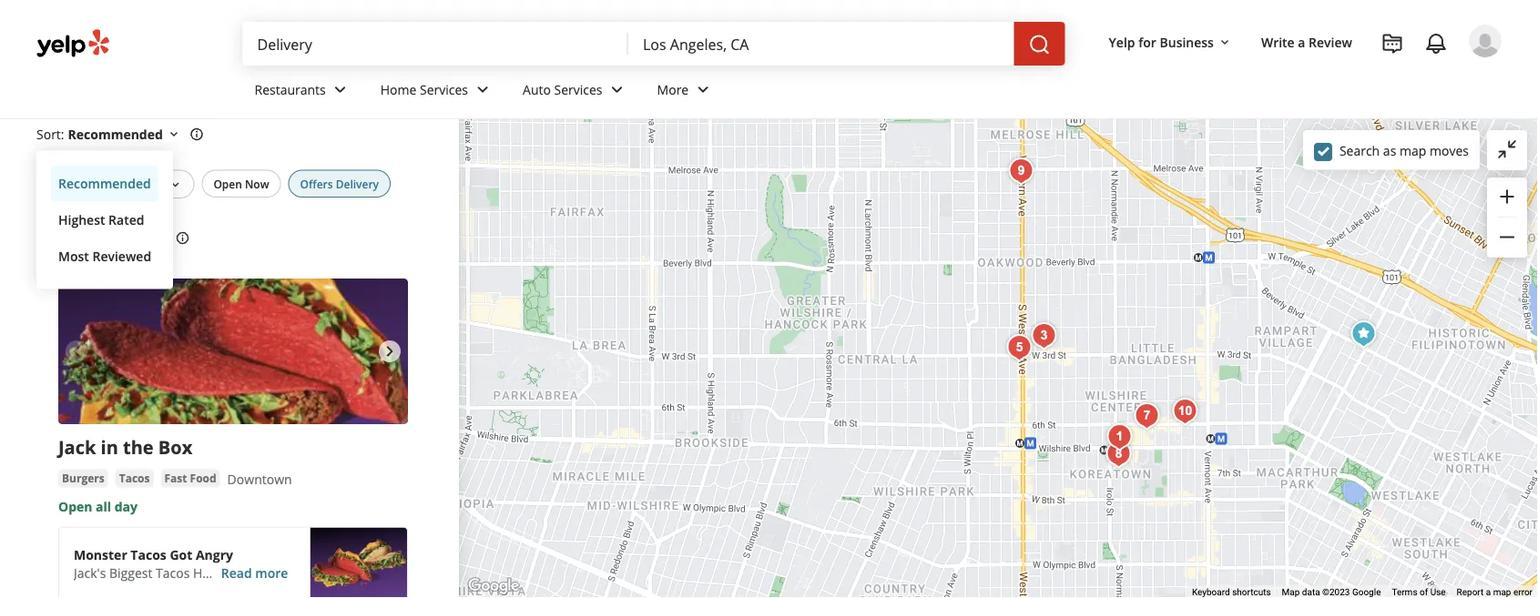 Task type: describe. For each thing, give the bounding box(es) containing it.
open for open all day
[[58, 498, 92, 515]]

map
[[1282, 587, 1300, 598]]

open now button
[[202, 170, 281, 198]]

results
[[118, 228, 172, 248]]

review
[[1309, 33, 1353, 51]]

report
[[1457, 587, 1484, 598]]

google image
[[464, 575, 524, 598]]

tacos link
[[115, 469, 153, 488]]

1 all
[[82, 176, 109, 191]]

recommended for recommended button
[[58, 175, 151, 192]]

2 vertical spatial tacos
[[156, 565, 190, 582]]

open all day
[[58, 498, 138, 515]]

highest rated button
[[51, 202, 159, 238]]

write
[[1261, 33, 1295, 51]]

write a review link
[[1254, 25, 1360, 58]]

most reviewed button
[[51, 238, 159, 275]]

0 horizontal spatial restaurants link
[[89, 43, 156, 58]]

food
[[190, 471, 216, 486]]

error
[[1514, 587, 1533, 598]]

auto
[[523, 81, 551, 98]]

recommended button
[[51, 165, 159, 202]]

hae ha heng thai bistro image
[[1001, 330, 1038, 366]]

1
[[82, 177, 87, 189]]

1 horizontal spatial restaurants link
[[240, 66, 366, 118]]

map region
[[412, 98, 1538, 598]]

tacos inside button
[[119, 471, 150, 486]]

burgers
[[62, 471, 104, 486]]

use
[[1431, 587, 1446, 598]]

moves
[[1430, 142, 1469, 159]]

services for home services
[[420, 81, 468, 98]]

jack in the box link
[[58, 434, 192, 459]]

jack's biggest tacos have a spicy new friend
[[74, 565, 339, 582]]

24 chevron down v2 image
[[472, 79, 494, 101]]

more
[[255, 565, 288, 582]]

burgers link
[[58, 469, 108, 488]]

yelp link
[[36, 43, 60, 58]]

keyboard
[[1192, 587, 1230, 598]]

home services link
[[366, 66, 508, 118]]

all
[[96, 176, 109, 191]]

reviewed
[[92, 248, 151, 265]]

yelp for yelp for business
[[1109, 33, 1135, 51]]

Near text field
[[643, 34, 1000, 54]]

sponsored results
[[36, 228, 172, 248]]

write a review
[[1261, 33, 1353, 51]]

day
[[115, 498, 138, 515]]

more link
[[643, 66, 729, 118]]

1 vertical spatial a
[[226, 565, 234, 582]]

user actions element
[[1094, 23, 1527, 135]]

business categories element
[[240, 66, 1502, 118]]

fast food link
[[161, 469, 220, 488]]

monster
[[74, 546, 127, 564]]

24 chevron down v2 image for restaurants
[[329, 79, 351, 101]]

shortcuts
[[1233, 587, 1271, 598]]

fast food
[[164, 471, 216, 486]]

offers
[[300, 176, 333, 191]]

restaurants inside business categories element
[[255, 81, 326, 98]]

near
[[253, 58, 306, 88]]

delivery up "california" on the left top of page
[[185, 43, 230, 58]]

in
[[101, 434, 118, 459]]

projects image
[[1382, 33, 1404, 55]]

egg tuck image
[[1102, 419, 1138, 455]]

zoom out image
[[1497, 226, 1518, 248]]

have
[[193, 565, 223, 582]]

zoom in image
[[1497, 186, 1518, 208]]

jack
[[58, 434, 96, 459]]

Find text field
[[257, 34, 614, 54]]

terms of use
[[1392, 587, 1446, 598]]

yelp for 'yelp' "link"
[[36, 43, 60, 58]]

terms
[[1392, 587, 1418, 598]]

search as map moves
[[1340, 142, 1469, 159]]

16 chevron down v2 image for yelp for business
[[1218, 35, 1232, 50]]

highest
[[58, 211, 105, 229]]

map for error
[[1493, 587, 1512, 598]]

1 vertical spatial 16 info v2 image
[[175, 231, 190, 245]]

services for auto services
[[554, 81, 603, 98]]

business
[[1160, 33, 1214, 51]]

data
[[1302, 587, 1320, 598]]

as
[[1383, 142, 1397, 159]]

search image
[[1029, 34, 1051, 56]]

fast
[[164, 471, 187, 486]]

los
[[310, 58, 345, 88]]

sponsored
[[36, 228, 115, 248]]

16 chevron down v2 image for recommended
[[167, 127, 181, 142]]

read
[[221, 565, 252, 582]]

tacos button
[[115, 469, 153, 488]]

bob b. image
[[1469, 25, 1502, 57]]

fast food button
[[161, 469, 220, 488]]

now
[[245, 176, 269, 191]]



Task type: locate. For each thing, give the bounding box(es) containing it.
16 info v2 image
[[189, 127, 204, 142], [175, 231, 190, 245]]

tacos down got
[[156, 565, 190, 582]]

0 horizontal spatial 16 chevron down v2 image
[[167, 127, 181, 142]]

zzamong image
[[1026, 318, 1063, 354]]

sort:
[[36, 126, 64, 143]]

1 horizontal spatial open
[[213, 176, 242, 191]]

auto services link
[[508, 66, 643, 118]]

services left 24 chevron down v2 icon in the left of the page
[[420, 81, 468, 98]]

0 vertical spatial map
[[1400, 142, 1427, 159]]

map
[[1400, 142, 1427, 159], [1493, 587, 1512, 598]]

gogigo station image
[[1003, 153, 1040, 189]]

24 chevron down v2 image inside 'auto services' link
[[606, 79, 628, 101]]

recommended button
[[68, 126, 181, 143]]

rated
[[108, 211, 144, 229]]

home services
[[380, 81, 468, 98]]

24 chevron down v2 image right more
[[692, 79, 714, 101]]

a for report
[[1486, 587, 1491, 598]]

auto services
[[523, 81, 603, 98]]

16 info v2 image down "california" on the left top of page
[[189, 127, 204, 142]]

a for write
[[1298, 33, 1306, 51]]

none field up home services at the left top
[[257, 34, 614, 54]]

16 filter v2 image
[[52, 177, 66, 192]]

16 chevron down v2 image inside recommended popup button
[[167, 127, 181, 142]]

yelp left '16 chevron right v2' image
[[36, 43, 60, 58]]

0 vertical spatial 16 info v2 image
[[189, 127, 204, 142]]

services right auto
[[554, 81, 603, 98]]

monster tacos got angry
[[74, 546, 233, 564]]

16 chevron down v2 image down "california" on the left top of page
[[167, 127, 181, 142]]

map right the as
[[1400, 142, 1427, 159]]

most
[[58, 248, 89, 265]]

1 vertical spatial tacos
[[131, 546, 166, 564]]

0 vertical spatial 16 chevron down v2 image
[[1218, 35, 1232, 50]]

collapse map image
[[1497, 138, 1518, 160]]

all
[[96, 498, 111, 515]]

open now
[[213, 176, 269, 191]]

the
[[123, 434, 154, 459]]

10
[[81, 58, 103, 88]]

2 none field from the left
[[643, 34, 1000, 54]]

recommended up highest rated button
[[58, 175, 151, 192]]

0 vertical spatial recommended
[[68, 126, 163, 143]]

1 vertical spatial restaurants
[[255, 81, 326, 98]]

slideshow element
[[58, 279, 408, 424]]

tacos up day
[[119, 471, 150, 486]]

0 vertical spatial restaurants
[[89, 43, 156, 58]]

16 chevron down v2 image inside the yelp for business button
[[1218, 35, 1232, 50]]

3 24 chevron down v2 image from the left
[[692, 79, 714, 101]]

recommended down angeles,
[[68, 126, 163, 143]]

1 horizontal spatial none field
[[643, 34, 1000, 54]]

read more
[[221, 565, 288, 582]]

open
[[213, 176, 242, 191], [58, 498, 92, 515]]

delivery link
[[185, 43, 230, 58]]

top 10 best delivery near los angeles, california
[[36, 58, 345, 117]]

16 chevron down v2 image right the business
[[1218, 35, 1232, 50]]

24 chevron down v2 image inside more link
[[692, 79, 714, 101]]

none field find
[[257, 34, 614, 54]]

louders image
[[1129, 398, 1165, 434]]

1 vertical spatial open
[[58, 498, 92, 515]]

downtown
[[227, 470, 292, 488]]

taco bell image
[[1346, 316, 1382, 352]]

0 vertical spatial open
[[213, 176, 242, 191]]

2 horizontal spatial a
[[1486, 587, 1491, 598]]

1 vertical spatial map
[[1493, 587, 1512, 598]]

a inside write a review link
[[1298, 33, 1306, 51]]

a right have
[[226, 565, 234, 582]]

0 vertical spatial a
[[1298, 33, 1306, 51]]

24 chevron down v2 image
[[329, 79, 351, 101], [606, 79, 628, 101], [692, 79, 714, 101]]

report a map error
[[1457, 587, 1533, 598]]

tacos up biggest
[[131, 546, 166, 564]]

1 horizontal spatial a
[[1298, 33, 1306, 51]]

falafel corner image
[[1101, 436, 1137, 473]]

0 horizontal spatial yelp
[[36, 43, 60, 58]]

1 horizontal spatial 16 chevron down v2 image
[[1218, 35, 1232, 50]]

0 horizontal spatial map
[[1400, 142, 1427, 159]]

0 vertical spatial restaurants link
[[89, 43, 156, 58]]

restaurants link
[[89, 43, 156, 58], [240, 66, 366, 118]]

yelp inside button
[[1109, 33, 1135, 51]]

top
[[36, 58, 77, 88]]

google
[[1353, 587, 1381, 598]]

1 horizontal spatial yelp
[[1109, 33, 1135, 51]]

search
[[1340, 142, 1380, 159]]

filters group
[[36, 170, 394, 198]]

0 vertical spatial tacos
[[119, 471, 150, 486]]

24 chevron down v2 image right auto services
[[606, 79, 628, 101]]

brothers sandwich shop image
[[1167, 393, 1204, 430]]

0 horizontal spatial services
[[420, 81, 468, 98]]

open for open now
[[213, 176, 242, 191]]

None search field
[[243, 22, 1069, 66]]

24 chevron down v2 image left home on the top
[[329, 79, 351, 101]]

got
[[170, 546, 192, 564]]

biggest
[[109, 565, 152, 582]]

friend
[[301, 565, 339, 582]]

for
[[1139, 33, 1157, 51]]

home
[[380, 81, 417, 98]]

0 horizontal spatial 24 chevron down v2 image
[[329, 79, 351, 101]]

©2023
[[1323, 587, 1350, 598]]

a right write at the top
[[1298, 33, 1306, 51]]

delivery inside top 10 best delivery near los angeles, california
[[159, 58, 249, 88]]

16 chevron down v2 image
[[1218, 35, 1232, 50], [167, 127, 181, 142]]

1 horizontal spatial 24 chevron down v2 image
[[606, 79, 628, 101]]

recommended
[[68, 126, 163, 143], [58, 175, 151, 192]]

1 services from the left
[[420, 81, 468, 98]]

best
[[107, 58, 155, 88]]

0 horizontal spatial a
[[226, 565, 234, 582]]

new
[[271, 565, 297, 582]]

none field near
[[643, 34, 1000, 54]]

open left all
[[58, 498, 92, 515]]

most reviewed
[[58, 248, 151, 265]]

next image
[[379, 340, 401, 362]]

offers delivery
[[300, 176, 379, 191]]

notifications image
[[1425, 33, 1447, 55]]

of
[[1420, 587, 1428, 598]]

24 chevron down v2 image for more
[[692, 79, 714, 101]]

1 horizontal spatial map
[[1493, 587, 1512, 598]]

2 24 chevron down v2 image from the left
[[606, 79, 628, 101]]

16 chevron right v2 image
[[67, 44, 82, 58]]

1 none field from the left
[[257, 34, 614, 54]]

yelp for business button
[[1102, 25, 1240, 58]]

1 vertical spatial 16 chevron down v2 image
[[167, 127, 181, 142]]

recommended inside button
[[58, 175, 151, 192]]

1 horizontal spatial services
[[554, 81, 603, 98]]

1 vertical spatial restaurants link
[[240, 66, 366, 118]]

keyboard shortcuts button
[[1192, 586, 1271, 598]]

open inside the open now button
[[213, 176, 242, 191]]

yelp for business
[[1109, 33, 1214, 51]]

2 vertical spatial a
[[1486, 587, 1491, 598]]

angeles,
[[36, 87, 131, 117]]

box
[[158, 434, 192, 459]]

1 vertical spatial recommended
[[58, 175, 151, 192]]

0 horizontal spatial open
[[58, 498, 92, 515]]

offers delivery button
[[288, 170, 391, 198]]

map for moves
[[1400, 142, 1427, 159]]

0 horizontal spatial none field
[[257, 34, 614, 54]]

2 services from the left
[[554, 81, 603, 98]]

open left now
[[213, 176, 242, 191]]

terms of use link
[[1392, 587, 1446, 598]]

16 info v2 image right results
[[175, 231, 190, 245]]

a
[[1298, 33, 1306, 51], [226, 565, 234, 582], [1486, 587, 1491, 598]]

price: image
[[168, 177, 183, 192]]

None field
[[257, 34, 614, 54], [643, 34, 1000, 54]]

1 horizontal spatial restaurants
[[255, 81, 326, 98]]

more
[[657, 81, 689, 98]]

24 chevron down v2 image for auto services
[[606, 79, 628, 101]]

none field up business categories element
[[643, 34, 1000, 54]]

yelp
[[1109, 33, 1135, 51], [36, 43, 60, 58]]

california
[[135, 87, 243, 117]]

keyboard shortcuts
[[1192, 587, 1271, 598]]

jack's
[[74, 565, 106, 582]]

map left error
[[1493, 587, 1512, 598]]

jack in the box
[[58, 434, 192, 459]]

recommended for recommended popup button
[[68, 126, 163, 143]]

restaurants
[[89, 43, 156, 58], [255, 81, 326, 98]]

tacos
[[119, 471, 150, 486], [131, 546, 166, 564], [156, 565, 190, 582]]

spicy
[[237, 565, 267, 582]]

2 horizontal spatial 24 chevron down v2 image
[[692, 79, 714, 101]]

yelp left for
[[1109, 33, 1135, 51]]

highest rated
[[58, 211, 144, 229]]

delivery inside button
[[336, 176, 379, 191]]

angry
[[196, 546, 233, 564]]

group
[[1487, 178, 1527, 258]]

report a map error link
[[1457, 587, 1533, 598]]

delivery right best
[[159, 58, 249, 88]]

map data ©2023 google
[[1282, 587, 1381, 598]]

delivery right offers
[[336, 176, 379, 191]]

a right report
[[1486, 587, 1491, 598]]

1 24 chevron down v2 image from the left
[[329, 79, 351, 101]]

0 horizontal spatial restaurants
[[89, 43, 156, 58]]

burgers button
[[58, 469, 108, 488]]

previous image
[[66, 340, 87, 362]]



Task type: vqa. For each thing, say whether or not it's contained in the screenshot.
24 chevron down v2 image inside the Restaurants link
yes



